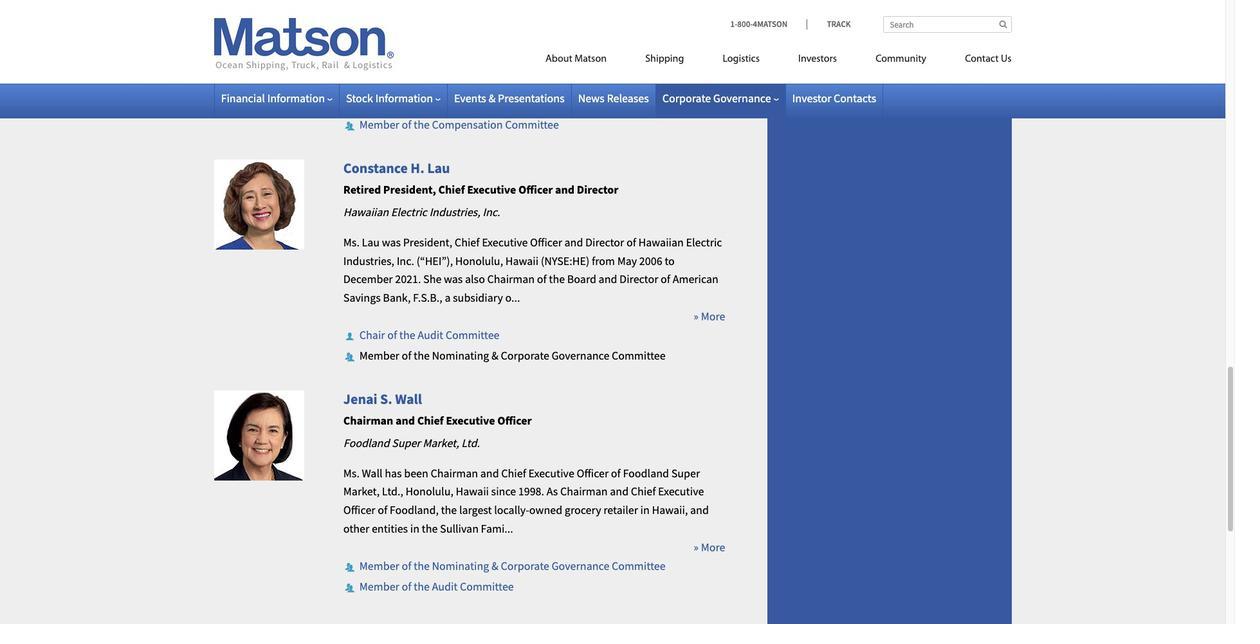 Task type: locate. For each thing, give the bounding box(es) containing it.
2 more from the top
[[701, 309, 725, 324]]

2 vertical spatial director
[[620, 272, 658, 287]]

alexander up september
[[492, 4, 540, 19]]

wall right s.
[[395, 390, 422, 408]]

chief up also
[[455, 235, 480, 249]]

0 horizontal spatial honolulu,
[[406, 484, 454, 499]]

0 vertical spatial honolulu,
[[596, 4, 644, 19]]

2 horizontal spatial honolulu,
[[596, 4, 644, 19]]

2 vertical spatial alexander
[[405, 59, 453, 74]]

ms. inside ms. lau was president, chief executive officer and director of hawaiian electric industries, inc. ("hei"), honolulu, hawaii (nyse:he) from may 2006 to december 2021. she was also chairman of the board and director of american savings bank, f.s.b., a subsidiary o... » more chair of the audit committee member of the nominating & corporate governance committee
[[343, 235, 360, 249]]

december inside mr. kuriyama was chairman of alexander & baldwin, honolulu, hawaii (nyse:alex) from june 2012 to september 2020. he was chief executive officer of alexander & baldwin from january 2010 to december 2015 and executive chairman of alexander & baldwin from january 2... » more chair of the nominating & corporate governance committee member of the compensation committee
[[562, 41, 612, 56]]

to right 2012
[[482, 22, 492, 37]]

2 vertical spatial honolulu,
[[406, 484, 454, 499]]

None search field
[[883, 16, 1012, 33]]

1 vertical spatial super
[[671, 465, 700, 480]]

0 vertical spatial electric
[[391, 205, 427, 219]]

news releases link
[[578, 91, 649, 106]]

chief inside jenai            s.            wall chairman and chief executive officer
[[417, 413, 444, 428]]

» for constance            h.            lau
[[694, 309, 699, 324]]

was right he
[[594, 22, 613, 37]]

1 vertical spatial in
[[410, 521, 419, 536]]

2 vertical spatial hawaii
[[456, 484, 489, 499]]

december down he
[[562, 41, 612, 56]]

events
[[454, 91, 486, 106]]

2 » more link from the top
[[694, 309, 725, 324]]

0 horizontal spatial super
[[392, 435, 420, 450]]

1 vertical spatial industries,
[[343, 253, 394, 268]]

chief
[[615, 22, 640, 37], [438, 182, 465, 197], [455, 235, 480, 249], [417, 413, 444, 428], [501, 465, 526, 480], [631, 484, 656, 499]]

president, inside ms. lau was president, chief executive officer and director of hawaiian electric industries, inc. ("hei"), honolulu, hawaii (nyse:he) from may 2006 to december 2021. she was also chairman of the board and director of american savings bank, f.s.b., a subsidiary o... » more chair of the audit committee member of the nominating & corporate governance committee
[[403, 235, 452, 249]]

information right financial at the left top of page
[[267, 91, 325, 106]]

1 vertical spatial more
[[701, 309, 725, 324]]

2 vertical spatial » more link
[[694, 540, 725, 554]]

1 vertical spatial honolulu,
[[455, 253, 503, 268]]

hawaii inside ms. wall has been chairman and chief executive officer of foodland super market, ltd., honolulu, hawaii since 1998. as chairman and chief executive officer of foodland, the largest locally-owned grocery retailer in hawaii, and other entities in the sullivan fami... » more member of the nominating & corporate governance committee member of the audit committee
[[456, 484, 489, 499]]

since
[[491, 484, 516, 499]]

chief up foodland super market, ltd. at the left
[[417, 413, 444, 428]]

chairman inside jenai            s.            wall chairman and chief executive officer
[[343, 413, 393, 428]]

governance inside ms. wall has been chairman and chief executive officer of foodland super market, ltd., honolulu, hawaii since 1998. as chairman and chief executive officer of foodland, the largest locally-owned grocery retailer in hawaii, and other entities in the sullivan fami... » more member of the nominating & corporate governance committee member of the audit committee
[[552, 558, 609, 573]]

industries, inside ms. lau was president, chief executive officer and director of hawaiian electric industries, inc. ("hei"), honolulu, hawaii (nyse:he) from may 2006 to december 2021. she was also chairman of the board and director of american savings bank, f.s.b., a subsidiary o... » more chair of the audit committee member of the nominating & corporate governance committee
[[343, 253, 394, 268]]

hawaii up largest
[[456, 484, 489, 499]]

inc. down constance            h.            lau retired president, chief executive officer and director
[[483, 205, 500, 219]]

in
[[640, 503, 650, 517], [410, 521, 419, 536]]

1 member of the nominating & corporate governance committee link from the top
[[343, 348, 666, 363]]

market, left ltd.,
[[343, 484, 380, 499]]

stock
[[346, 91, 373, 106]]

1 horizontal spatial december
[[562, 41, 612, 56]]

officer inside ms. lau was president, chief executive officer and director of hawaiian electric industries, inc. ("hei"), honolulu, hawaii (nyse:he) from may 2006 to december 2021. she was also chairman of the board and director of american savings bank, f.s.b., a subsidiary o... » more chair of the audit committee member of the nominating & corporate governance committee
[[530, 235, 562, 249]]

2 » from the top
[[694, 309, 699, 324]]

wall
[[395, 390, 422, 408], [362, 465, 383, 480]]

january down september
[[483, 41, 522, 56]]

2 vertical spatial nominating
[[432, 558, 489, 573]]

ms. lau was president, chief executive officer and director of hawaiian electric industries, inc. ("hei"), honolulu, hawaii (nyse:he) from may 2006 to december 2021. she was also chairman of the board and director of american savings bank, f.s.b., a subsidiary o... » more chair of the audit committee member of the nominating & corporate governance committee
[[343, 235, 725, 363]]

1 horizontal spatial super
[[671, 465, 700, 480]]

alexander down (nyse:alex)
[[355, 41, 404, 56]]

and inside constance            h.            lau retired president, chief executive officer and director
[[555, 182, 575, 197]]

alexander
[[492, 4, 540, 19], [355, 41, 404, 56], [405, 59, 453, 74]]

1 horizontal spatial honolulu,
[[455, 253, 503, 268]]

electric down h.
[[391, 205, 427, 219]]

» inside ms. lau was president, chief executive officer and director of hawaiian electric industries, inc. ("hei"), honolulu, hawaii (nyse:he) from may 2006 to december 2021. she was also chairman of the board and director of american savings bank, f.s.b., a subsidiary o... » more chair of the audit committee member of the nominating & corporate governance committee
[[694, 309, 699, 324]]

from down 2010
[[507, 59, 530, 74]]

1 member from the top
[[359, 117, 399, 132]]

ms. inside ms. wall has been chairman and chief executive officer of foodland super market, ltd., honolulu, hawaii since 1998. as chairman and chief executive officer of foodland, the largest locally-owned grocery retailer in hawaii, and other entities in the sullivan fami... » more member of the nominating & corporate governance committee member of the audit committee
[[343, 465, 360, 480]]

chairman up the stock
[[343, 59, 391, 74]]

savings
[[343, 290, 381, 305]]

0 vertical spatial director
[[577, 182, 619, 197]]

0 horizontal spatial information
[[267, 91, 325, 106]]

ltd.,
[[382, 484, 403, 499]]

3 » more link from the top
[[694, 540, 725, 554]]

a
[[445, 290, 451, 305]]

chair of the audit committee link
[[343, 328, 500, 342]]

committee
[[597, 97, 651, 112], [505, 117, 559, 132], [446, 328, 500, 342], [612, 348, 666, 363], [612, 558, 666, 573], [460, 579, 514, 594]]

foodland,
[[390, 503, 439, 517]]

about matson
[[546, 54, 607, 64]]

corporate down o...
[[501, 348, 549, 363]]

foodland
[[343, 435, 390, 450], [623, 465, 669, 480]]

stanleykuriyama 140px image
[[214, 0, 304, 19]]

1 vertical spatial hawaiian
[[639, 235, 684, 249]]

& right events
[[489, 91, 496, 106]]

member of the nominating & corporate governance committee link down fami...
[[343, 558, 666, 573]]

1 » from the top
[[694, 78, 699, 93]]

inc.
[[483, 205, 500, 219], [397, 253, 414, 268]]

chair down the savings
[[359, 328, 385, 342]]

1 vertical spatial chair
[[359, 328, 385, 342]]

ltd.
[[461, 435, 480, 450]]

chief inside mr. kuriyama was chairman of alexander & baldwin, honolulu, hawaii (nyse:alex) from june 2012 to september 2020. he was chief executive officer of alexander & baldwin from january 2010 to december 2015 and executive chairman of alexander & baldwin from january 2... » more chair of the nominating & corporate governance committee member of the compensation committee
[[615, 22, 640, 37]]

corporate inside ms. lau was president, chief executive officer and director of hawaiian electric industries, inc. ("hei"), honolulu, hawaii (nyse:he) from may 2006 to december 2021. she was also chairman of the board and director of american savings bank, f.s.b., a subsidiary o... » more chair of the audit committee member of the nominating & corporate governance committee
[[501, 348, 549, 363]]

in right retailer
[[640, 503, 650, 517]]

& down fami...
[[491, 558, 499, 573]]

mr. kuriyama was chairman of alexander & baldwin, honolulu, hawaii (nyse:alex) from june 2012 to september 2020. he was chief executive officer of alexander & baldwin from january 2010 to december 2015 and executive chairman of alexander & baldwin from january 2... » more chair of the nominating & corporate governance committee member of the compensation committee
[[343, 4, 725, 132]]

events & presentations
[[454, 91, 565, 106]]

member
[[359, 117, 399, 132], [359, 348, 399, 363], [359, 558, 399, 573], [359, 579, 399, 594]]

3 » from the top
[[694, 540, 699, 554]]

member of the audit committee link
[[343, 579, 514, 594]]

corporate inside ms. wall has been chairman and chief executive officer of foodland super market, ltd., honolulu, hawaii since 1998. as chairman and chief executive officer of foodland, the largest locally-owned grocery retailer in hawaii, and other entities in the sullivan fami... » more member of the nominating & corporate governance committee member of the audit committee
[[501, 558, 549, 573]]

more inside ms. wall has been chairman and chief executive officer of foodland super market, ltd., honolulu, hawaii since 1998. as chairman and chief executive officer of foodland, the largest locally-owned grocery retailer in hawaii, and other entities in the sullivan fami... » more member of the nominating & corporate governance committee member of the audit committee
[[701, 540, 725, 554]]

honolulu, inside mr. kuriyama was chairman of alexander & baldwin, honolulu, hawaii (nyse:alex) from june 2012 to september 2020. he was chief executive officer of alexander & baldwin from january 2010 to december 2015 and executive chairman of alexander & baldwin from january 2... » more chair of the nominating & corporate governance committee member of the compensation committee
[[596, 4, 644, 19]]

corporate
[[663, 91, 711, 106], [487, 97, 535, 112], [501, 348, 549, 363], [501, 558, 549, 573]]

1 vertical spatial ms.
[[343, 465, 360, 480]]

chief up the 2015
[[615, 22, 640, 37]]

Search search field
[[883, 16, 1012, 33]]

0 vertical spatial industries,
[[429, 205, 480, 219]]

bank,
[[383, 290, 411, 305]]

foodland up the hawaii,
[[623, 465, 669, 480]]

» inside mr. kuriyama was chairman of alexander & baldwin, honolulu, hawaii (nyse:alex) from june 2012 to september 2020. he was chief executive officer of alexander & baldwin from january 2010 to december 2015 and executive chairman of alexander & baldwin from january 2... » more chair of the nominating & corporate governance committee member of the compensation committee
[[694, 78, 699, 93]]

2 horizontal spatial to
[[665, 253, 675, 268]]

1 vertical spatial president,
[[403, 235, 452, 249]]

director
[[577, 182, 619, 197], [585, 235, 624, 249], [620, 272, 658, 287]]

0 horizontal spatial to
[[482, 22, 492, 37]]

honolulu, up the 2015
[[596, 4, 644, 19]]

2010
[[525, 41, 548, 56]]

audit down f.s.b., at the left top of page
[[418, 328, 443, 342]]

corporate governance
[[663, 91, 771, 106]]

2 ms. from the top
[[343, 465, 360, 480]]

search image
[[999, 20, 1007, 28]]

0 vertical spatial president,
[[383, 182, 436, 197]]

president, down h.
[[383, 182, 436, 197]]

investor contacts
[[792, 91, 876, 106]]

0 vertical spatial to
[[482, 22, 492, 37]]

0 vertical spatial inc.
[[483, 205, 500, 219]]

contact
[[965, 54, 999, 64]]

chairman down jenai
[[343, 413, 393, 428]]

chair inside mr. kuriyama was chairman of alexander & baldwin, honolulu, hawaii (nyse:alex) from june 2012 to september 2020. he was chief executive officer of alexander & baldwin from january 2010 to december 2015 and executive chairman of alexander & baldwin from january 2... » more chair of the nominating & corporate governance committee member of the compensation committee
[[359, 97, 385, 112]]

1 horizontal spatial industries,
[[429, 205, 480, 219]]

& inside ms. wall has been chairman and chief executive officer of foodland super market, ltd., honolulu, hawaii since 1998. as chairman and chief executive officer of foodland, the largest locally-owned grocery retailer in hawaii, and other entities in the sullivan fami... » more member of the nominating & corporate governance committee member of the audit committee
[[491, 558, 499, 573]]

chair up constance
[[359, 97, 385, 112]]

1 horizontal spatial inc.
[[483, 205, 500, 219]]

3 member from the top
[[359, 558, 399, 573]]

0 vertical spatial january
[[483, 41, 522, 56]]

1 vertical spatial nominating
[[432, 348, 489, 363]]

2 vertical spatial »
[[694, 540, 699, 554]]

0 horizontal spatial industries,
[[343, 253, 394, 268]]

2 vertical spatial more
[[701, 540, 725, 554]]

information for stock information
[[375, 91, 433, 106]]

baldwin down "june"
[[415, 41, 455, 56]]

executive inside ms. lau was president, chief executive officer and director of hawaiian electric industries, inc. ("hei"), honolulu, hawaii (nyse:he) from may 2006 to december 2021. she was also chairman of the board and director of american savings bank, f.s.b., a subsidiary o... » more chair of the audit committee member of the nominating & corporate governance committee
[[482, 235, 528, 249]]

honolulu, inside ms. lau was president, chief executive officer and director of hawaiian electric industries, inc. ("hei"), honolulu, hawaii (nyse:he) from may 2006 to december 2021. she was also chairman of the board and director of american savings bank, f.s.b., a subsidiary o... » more chair of the audit committee member of the nominating & corporate governance committee
[[455, 253, 503, 268]]

hawaii up executive
[[647, 4, 680, 19]]

market,
[[423, 435, 459, 450], [343, 484, 380, 499]]

to right 2010
[[550, 41, 560, 56]]

0 vertical spatial more
[[701, 78, 725, 93]]

super
[[392, 435, 420, 450], [671, 465, 700, 480]]

2 vertical spatial to
[[665, 253, 675, 268]]

1 horizontal spatial foodland
[[623, 465, 669, 480]]

0 vertical spatial foodland
[[343, 435, 390, 450]]

1 horizontal spatial wall
[[395, 390, 422, 408]]

1 horizontal spatial january
[[532, 59, 572, 74]]

jenai
[[343, 390, 377, 408]]

0 vertical spatial wall
[[395, 390, 422, 408]]

alexander down "june"
[[405, 59, 453, 74]]

0 vertical spatial nominating
[[418, 97, 475, 112]]

nominating up the member of the compensation committee link
[[418, 97, 475, 112]]

industries, up the savings
[[343, 253, 394, 268]]

0 vertical spatial december
[[562, 41, 612, 56]]

1 chair from the top
[[359, 97, 385, 112]]

executive
[[660, 41, 706, 56]]

chief up retailer
[[631, 484, 656, 499]]

mr.
[[343, 4, 358, 19]]

0 horizontal spatial december
[[343, 272, 393, 287]]

industries, down constance            h.            lau retired president, chief executive officer and director
[[429, 205, 480, 219]]

1 vertical spatial »
[[694, 309, 699, 324]]

corporate inside mr. kuriyama was chairman of alexander & baldwin, honolulu, hawaii (nyse:alex) from june 2012 to september 2020. he was chief executive officer of alexander & baldwin from january 2010 to december 2015 and executive chairman of alexander & baldwin from january 2... » more chair of the nominating & corporate governance committee member of the compensation committee
[[487, 97, 535, 112]]

1 vertical spatial january
[[532, 59, 572, 74]]

2 member from the top
[[359, 348, 399, 363]]

governance
[[713, 91, 771, 106], [537, 97, 595, 112], [552, 348, 609, 363], [552, 558, 609, 573]]

lau down retired
[[362, 235, 380, 249]]

electric up the american
[[686, 235, 722, 249]]

1 vertical spatial foodland
[[623, 465, 669, 480]]

1 more from the top
[[701, 78, 725, 93]]

(nyse:he)
[[541, 253, 590, 268]]

corporate right events
[[487, 97, 535, 112]]

investor contacts link
[[792, 91, 876, 106]]

wall left has
[[362, 465, 383, 480]]

1 vertical spatial lau
[[362, 235, 380, 249]]

executive
[[642, 22, 688, 37], [467, 182, 516, 197], [482, 235, 528, 249], [446, 413, 495, 428], [529, 465, 574, 480], [658, 484, 704, 499]]

contacts
[[834, 91, 876, 106]]

0 vertical spatial alexander
[[492, 4, 540, 19]]

1 horizontal spatial electric
[[686, 235, 722, 249]]

1 horizontal spatial to
[[550, 41, 560, 56]]

0 vertical spatial member of the nominating & corporate governance committee link
[[343, 348, 666, 363]]

information
[[267, 91, 325, 106], [375, 91, 433, 106]]

1-800-4matson link
[[731, 19, 807, 30]]

0 horizontal spatial january
[[483, 41, 522, 56]]

» more link
[[694, 78, 725, 93], [694, 309, 725, 324], [694, 540, 725, 554]]

about
[[546, 54, 572, 64]]

grocery
[[565, 503, 601, 517]]

1 ms. from the top
[[343, 235, 360, 249]]

foodland up has
[[343, 435, 390, 450]]

audit
[[418, 328, 443, 342], [432, 579, 458, 594]]

lau right h.
[[427, 159, 450, 177]]

0 vertical spatial hawaii
[[647, 4, 680, 19]]

from
[[405, 22, 428, 37], [457, 41, 480, 56], [507, 59, 530, 74], [592, 253, 615, 268]]

to right 2006
[[665, 253, 675, 268]]

hawaiian up 2006
[[639, 235, 684, 249]]

0 horizontal spatial market,
[[343, 484, 380, 499]]

»
[[694, 78, 699, 93], [694, 309, 699, 324], [694, 540, 699, 554]]

corporate down fami...
[[501, 558, 549, 573]]

1 vertical spatial » more link
[[694, 309, 725, 324]]

to
[[482, 22, 492, 37], [550, 41, 560, 56], [665, 253, 675, 268]]

officer
[[690, 22, 722, 37], [519, 182, 553, 197], [530, 235, 562, 249], [497, 413, 532, 428], [577, 465, 609, 480], [343, 503, 375, 517]]

also
[[465, 272, 485, 287]]

governance inside mr. kuriyama was chairman of alexander & baldwin, honolulu, hawaii (nyse:alex) from june 2012 to september 2020. he was chief executive officer of alexander & baldwin from january 2010 to december 2015 and executive chairman of alexander & baldwin from january 2... » more chair of the nominating & corporate governance committee member of the compensation committee
[[537, 97, 595, 112]]

1 horizontal spatial lau
[[427, 159, 450, 177]]

community link
[[856, 48, 946, 74]]

compensation
[[432, 117, 503, 132]]

member of the nominating & corporate governance committee link down o...
[[343, 348, 666, 363]]

events & presentations link
[[454, 91, 565, 106]]

1 vertical spatial market,
[[343, 484, 380, 499]]

1 vertical spatial member of the nominating & corporate governance committee link
[[343, 558, 666, 573]]

& down 'subsidiary'
[[491, 348, 499, 363]]

1 vertical spatial wall
[[362, 465, 383, 480]]

baldwin up events
[[465, 59, 505, 74]]

& down kuriyama
[[406, 41, 413, 56]]

track
[[827, 19, 851, 30]]

audit inside ms. lau was president, chief executive officer and director of hawaiian electric industries, inc. ("hei"), honolulu, hawaii (nyse:he) from may 2006 to december 2021. she was also chairman of the board and director of american savings bank, f.s.b., a subsidiary o... » more chair of the audit committee member of the nominating & corporate governance committee
[[418, 328, 443, 342]]

hawaii inside mr. kuriyama was chairman of alexander & baldwin, honolulu, hawaii (nyse:alex) from june 2012 to september 2020. he was chief executive officer of alexander & baldwin from january 2010 to december 2015 and executive chairman of alexander & baldwin from january 2... » more chair of the nominating & corporate governance committee member of the compensation committee
[[647, 4, 680, 19]]

entities
[[372, 521, 408, 536]]

2 information from the left
[[375, 91, 433, 106]]

ms.
[[343, 235, 360, 249], [343, 465, 360, 480]]

chairman inside ms. lau was president, chief executive officer and director of hawaiian electric industries, inc. ("hei"), honolulu, hawaii (nyse:he) from may 2006 to december 2021. she was also chairman of the board and director of american savings bank, f.s.b., a subsidiary o... » more chair of the audit committee member of the nominating & corporate governance committee
[[487, 272, 535, 287]]

super inside ms. wall has been chairman and chief executive officer of foodland super market, ltd., honolulu, hawaii since 1998. as chairman and chief executive officer of foodland, the largest locally-owned grocery retailer in hawaii, and other entities in the sullivan fami... » more member of the nominating & corporate governance committee member of the audit committee
[[671, 465, 700, 480]]

more inside ms. lau was president, chief executive officer and director of hawaiian electric industries, inc. ("hei"), honolulu, hawaii (nyse:he) from may 2006 to december 2021. she was also chairman of the board and director of american savings bank, f.s.b., a subsidiary o... » more chair of the audit committee member of the nominating & corporate governance committee
[[701, 309, 725, 324]]

chairman up o...
[[487, 272, 535, 287]]

officer inside jenai            s.            wall chairman and chief executive officer
[[497, 413, 532, 428]]

december
[[562, 41, 612, 56], [343, 272, 393, 287]]

hawaiian
[[343, 205, 389, 219], [639, 235, 684, 249]]

0 vertical spatial super
[[392, 435, 420, 450]]

constance
[[343, 159, 408, 177]]

nominating down chair of the audit committee "link"
[[432, 348, 489, 363]]

from left "june"
[[405, 22, 428, 37]]

1 vertical spatial alexander
[[355, 41, 404, 56]]

1 vertical spatial december
[[343, 272, 393, 287]]

member inside ms. lau was president, chief executive officer and director of hawaiian electric industries, inc. ("hei"), honolulu, hawaii (nyse:he) from may 2006 to december 2021. she was also chairman of the board and director of american savings bank, f.s.b., a subsidiary o... » more chair of the audit committee member of the nominating & corporate governance committee
[[359, 348, 399, 363]]

chief inside ms. lau was president, chief executive officer and director of hawaiian electric industries, inc. ("hei"), honolulu, hawaii (nyse:he) from may 2006 to december 2021. she was also chairman of the board and director of american savings bank, f.s.b., a subsidiary o... » more chair of the audit committee member of the nominating & corporate governance committee
[[455, 235, 480, 249]]

1 horizontal spatial in
[[640, 503, 650, 517]]

information right the stock
[[375, 91, 433, 106]]

and inside mr. kuriyama was chairman of alexander & baldwin, honolulu, hawaii (nyse:alex) from june 2012 to september 2020. he was chief executive officer of alexander & baldwin from january 2010 to december 2015 and executive chairman of alexander & baldwin from january 2... » more chair of the nominating & corporate governance committee member of the compensation committee
[[639, 41, 658, 56]]

president, up ("hei"),
[[403, 235, 452, 249]]

0 horizontal spatial wall
[[362, 465, 383, 480]]

1 vertical spatial baldwin
[[465, 59, 505, 74]]

1 horizontal spatial hawaiian
[[639, 235, 684, 249]]

audit down sullivan in the left bottom of the page
[[432, 579, 458, 594]]

chair of the nominating & corporate governance committee link
[[343, 97, 651, 112]]

1 vertical spatial audit
[[432, 579, 458, 594]]

december up the savings
[[343, 272, 393, 287]]

chief up hawaiian electric industries, inc.
[[438, 182, 465, 197]]

0 horizontal spatial lau
[[362, 235, 380, 249]]

0 vertical spatial audit
[[418, 328, 443, 342]]

us
[[1001, 54, 1012, 64]]

1 information from the left
[[267, 91, 325, 106]]

0 vertical spatial » more link
[[694, 78, 725, 93]]

hawaiian down retired
[[343, 205, 389, 219]]

0 vertical spatial chair
[[359, 97, 385, 112]]

foodland super market, ltd.
[[343, 435, 480, 450]]

ms. left has
[[343, 465, 360, 480]]

baldwin
[[415, 41, 455, 56], [465, 59, 505, 74]]

nominating down sullivan in the left bottom of the page
[[432, 558, 489, 573]]

honolulu, down the been
[[406, 484, 454, 499]]

fami...
[[481, 521, 513, 536]]

0 horizontal spatial baldwin
[[415, 41, 455, 56]]

member of the nominating & corporate governance committee link
[[343, 348, 666, 363], [343, 558, 666, 573]]

1 vertical spatial hawaii
[[505, 253, 539, 268]]

january down 2010
[[532, 59, 572, 74]]

0 vertical spatial ms.
[[343, 235, 360, 249]]

1 vertical spatial electric
[[686, 235, 722, 249]]

honolulu, up also
[[455, 253, 503, 268]]

from left may
[[592, 253, 615, 268]]

shipping
[[645, 54, 684, 64]]

super up the been
[[392, 435, 420, 450]]

market, left ltd.
[[423, 435, 459, 450]]

3 more from the top
[[701, 540, 725, 554]]

& up events
[[456, 59, 463, 74]]

0 horizontal spatial hawaii
[[456, 484, 489, 499]]

ms. down retired
[[343, 235, 360, 249]]

2 horizontal spatial alexander
[[492, 4, 540, 19]]

0 horizontal spatial inc.
[[397, 253, 414, 268]]

corporate governance link
[[663, 91, 779, 106]]

he
[[578, 22, 591, 37]]

ms. for jenai
[[343, 465, 360, 480]]

1 vertical spatial inc.
[[397, 253, 414, 268]]

&
[[542, 4, 549, 19], [406, 41, 413, 56], [456, 59, 463, 74], [489, 91, 496, 106], [477, 97, 484, 112], [491, 348, 499, 363], [491, 558, 499, 573]]

0 vertical spatial lau
[[427, 159, 450, 177]]

0 vertical spatial »
[[694, 78, 699, 93]]

in down foodland,
[[410, 521, 419, 536]]

1 horizontal spatial market,
[[423, 435, 459, 450]]

corporate down shipping link
[[663, 91, 711, 106]]

» inside ms. wall has been chairman and chief executive officer of foodland super market, ltd., honolulu, hawaii since 1998. as chairman and chief executive officer of foodland, the largest locally-owned grocery retailer in hawaii, and other entities in the sullivan fami... » more member of the nominating & corporate governance committee member of the audit committee
[[694, 540, 699, 554]]

2 horizontal spatial hawaii
[[647, 4, 680, 19]]

2 chair from the top
[[359, 328, 385, 342]]

stock information link
[[346, 91, 441, 106]]

chairman up grocery
[[560, 484, 608, 499]]

was up 2021. on the top left of the page
[[382, 235, 401, 249]]

jenaiwall 140px image
[[214, 390, 304, 480]]

0 vertical spatial hawaiian
[[343, 205, 389, 219]]

super up the hawaii,
[[671, 465, 700, 480]]

0 horizontal spatial alexander
[[355, 41, 404, 56]]

wall inside jenai            s.            wall chairman and chief executive officer
[[395, 390, 422, 408]]

market, inside ms. wall has been chairman and chief executive officer of foodland super market, ltd., honolulu, hawaii since 1998. as chairman and chief executive officer of foodland, the largest locally-owned grocery retailer in hawaii, and other entities in the sullivan fami... » more member of the nominating & corporate governance committee member of the audit committee
[[343, 484, 380, 499]]

1 horizontal spatial information
[[375, 91, 433, 106]]

1998.
[[518, 484, 544, 499]]

inc. up 2021. on the top left of the page
[[397, 253, 414, 268]]

hawaii up o...
[[505, 253, 539, 268]]



Task type: describe. For each thing, give the bounding box(es) containing it.
officer inside constance            h.            lau retired president, chief executive officer and director
[[519, 182, 553, 197]]

foodland inside ms. wall has been chairman and chief executive officer of foodland super market, ltd., honolulu, hawaii since 1998. as chairman and chief executive officer of foodland, the largest locally-owned grocery retailer in hawaii, and other entities in the sullivan fami... » more member of the nominating & corporate governance committee member of the audit committee
[[623, 465, 669, 480]]

baldwin,
[[552, 4, 594, 19]]

been
[[404, 465, 428, 480]]

("hei"),
[[417, 253, 453, 268]]

ms. for constance
[[343, 235, 360, 249]]

executive inside mr. kuriyama was chairman of alexander & baldwin, honolulu, hawaii (nyse:alex) from june 2012 to september 2020. he was chief executive officer of alexander & baldwin from january 2010 to december 2015 and executive chairman of alexander & baldwin from january 2... » more chair of the nominating & corporate governance committee member of the compensation committee
[[642, 22, 688, 37]]

wall inside ms. wall has been chairman and chief executive officer of foodland super market, ltd., honolulu, hawaii since 1998. as chairman and chief executive officer of foodland, the largest locally-owned grocery retailer in hawaii, and other entities in the sullivan fami... » more member of the nominating & corporate governance committee member of the audit committee
[[362, 465, 383, 480]]

more for lau
[[701, 309, 725, 324]]

may
[[617, 253, 637, 268]]

4matson
[[753, 19, 788, 30]]

investor
[[792, 91, 832, 106]]

track link
[[807, 19, 851, 30]]

h.
[[411, 159, 424, 177]]

board
[[567, 272, 596, 287]]

chairman up "june"
[[430, 4, 477, 19]]

hawaii,
[[652, 503, 688, 517]]

financial information
[[221, 91, 325, 106]]

0 horizontal spatial foodland
[[343, 435, 390, 450]]

800-
[[738, 19, 753, 30]]

officer inside mr. kuriyama was chairman of alexander & baldwin, honolulu, hawaii (nyse:alex) from june 2012 to september 2020. he was chief executive officer of alexander & baldwin from january 2010 to december 2015 and executive chairman of alexander & baldwin from january 2... » more chair of the nominating & corporate governance committee member of the compensation committee
[[690, 22, 722, 37]]

financial
[[221, 91, 265, 106]]

shipping link
[[626, 48, 703, 74]]

from inside ms. lau was president, chief executive officer and director of hawaiian electric industries, inc. ("hei"), honolulu, hawaii (nyse:he) from may 2006 to december 2021. she was also chairman of the board and director of american savings bank, f.s.b., a subsidiary o... » more chair of the audit committee member of the nominating & corporate governance committee
[[592, 253, 615, 268]]

other
[[343, 521, 369, 536]]

electric inside ms. lau was president, chief executive officer and director of hawaiian electric industries, inc. ("hei"), honolulu, hawaii (nyse:he) from may 2006 to december 2021. she was also chairman of the board and director of american savings bank, f.s.b., a subsidiary o... » more chair of the audit committee member of the nominating & corporate governance committee
[[686, 235, 722, 249]]

ms. wall has been chairman and chief executive officer of foodland super market, ltd., honolulu, hawaii since 1998. as chairman and chief executive officer of foodland, the largest locally-owned grocery retailer in hawaii, and other entities in the sullivan fami... » more member of the nominating & corporate governance committee member of the audit committee
[[343, 465, 725, 594]]

0 vertical spatial in
[[640, 503, 650, 517]]

constance            h.            lau retired president, chief executive officer and director
[[343, 159, 619, 197]]

owned
[[529, 503, 562, 517]]

from down 2012
[[457, 41, 480, 56]]

1 vertical spatial to
[[550, 41, 560, 56]]

stock information
[[346, 91, 433, 106]]

american
[[673, 272, 719, 287]]

1 » more link from the top
[[694, 78, 725, 93]]

to inside ms. lau was president, chief executive officer and director of hawaiian electric industries, inc. ("hei"), honolulu, hawaii (nyse:he) from may 2006 to december 2021. she was also chairman of the board and director of american savings bank, f.s.b., a subsidiary o... » more chair of the audit committee member of the nominating & corporate governance committee
[[665, 253, 675, 268]]

nominating inside ms. wall has been chairman and chief executive officer of foodland super market, ltd., honolulu, hawaii since 1998. as chairman and chief executive officer of foodland, the largest locally-owned grocery retailer in hawaii, and other entities in the sullivan fami... » more member of the nominating & corporate governance committee member of the audit committee
[[432, 558, 489, 573]]

0 horizontal spatial in
[[410, 521, 419, 536]]

audit inside ms. wall has been chairman and chief executive officer of foodland super market, ltd., honolulu, hawaii since 1998. as chairman and chief executive officer of foodland, the largest locally-owned grocery retailer in hawaii, and other entities in the sullivan fami... » more member of the nominating & corporate governance committee member of the audit committee
[[432, 579, 458, 594]]

4 member from the top
[[359, 579, 399, 594]]

retailer
[[604, 503, 638, 517]]

as
[[547, 484, 558, 499]]

and inside jenai            s.            wall chairman and chief executive officer
[[396, 413, 415, 428]]

more inside mr. kuriyama was chairman of alexander & baldwin, honolulu, hawaii (nyse:alex) from june 2012 to september 2020. he was chief executive officer of alexander & baldwin from january 2010 to december 2015 and executive chairman of alexander & baldwin from january 2... » more chair of the nominating & corporate governance committee member of the compensation committee
[[701, 78, 725, 93]]

sullivan
[[440, 521, 479, 536]]

chief up since
[[501, 465, 526, 480]]

f.s.b.,
[[413, 290, 443, 305]]

matson
[[575, 54, 607, 64]]

nominating inside mr. kuriyama was chairman of alexander & baldwin, honolulu, hawaii (nyse:alex) from june 2012 to september 2020. he was chief executive officer of alexander & baldwin from january 2010 to december 2015 and executive chairman of alexander & baldwin from january 2... » more chair of the nominating & corporate governance committee member of the compensation committee
[[418, 97, 475, 112]]

financial information link
[[221, 91, 333, 106]]

hawaiian electric industries, inc.
[[343, 205, 500, 219]]

& left the baldwin,
[[542, 4, 549, 19]]

» more link for jenai            s.            wall
[[694, 540, 725, 554]]

member inside mr. kuriyama was chairman of alexander & baldwin, honolulu, hawaii (nyse:alex) from june 2012 to september 2020. he was chief executive officer of alexander & baldwin from january 2010 to december 2015 and executive chairman of alexander & baldwin from january 2... » more chair of the nominating & corporate governance committee member of the compensation committee
[[359, 117, 399, 132]]

& up compensation
[[477, 97, 484, 112]]

has
[[385, 465, 402, 480]]

locally-
[[494, 503, 529, 517]]

president, inside constance            h.            lau retired president, chief executive officer and director
[[383, 182, 436, 197]]

0 vertical spatial baldwin
[[415, 41, 455, 56]]

community
[[876, 54, 927, 64]]

2...
[[574, 59, 589, 74]]

constancelau 140px image
[[214, 160, 304, 250]]

june
[[430, 22, 454, 37]]

about matson link
[[526, 48, 626, 74]]

news
[[578, 91, 605, 106]]

1 vertical spatial director
[[585, 235, 624, 249]]

logistics link
[[703, 48, 779, 74]]

governance inside ms. lau was president, chief executive officer and director of hawaiian electric industries, inc. ("hei"), honolulu, hawaii (nyse:he) from may 2006 to december 2021. she was also chairman of the board and director of american savings bank, f.s.b., a subsidiary o... » more chair of the audit committee member of the nominating & corporate governance committee
[[552, 348, 609, 363]]

0 vertical spatial market,
[[423, 435, 459, 450]]

2020.
[[550, 22, 576, 37]]

honolulu, inside ms. wall has been chairman and chief executive officer of foodland super market, ltd., honolulu, hawaii since 1998. as chairman and chief executive officer of foodland, the largest locally-owned grocery retailer in hawaii, and other entities in the sullivan fami... » more member of the nominating & corporate governance committee member of the audit committee
[[406, 484, 454, 499]]

(nyse:alex)
[[343, 22, 402, 37]]

was right kuriyama
[[409, 4, 428, 19]]

contact us
[[965, 54, 1012, 64]]

s.
[[380, 390, 392, 408]]

2006
[[639, 253, 662, 268]]

more for wall
[[701, 540, 725, 554]]

2012
[[456, 22, 479, 37]]

september
[[494, 22, 548, 37]]

top menu navigation
[[488, 48, 1012, 74]]

information for financial information
[[267, 91, 325, 106]]

investors link
[[779, 48, 856, 74]]

1 horizontal spatial baldwin
[[465, 59, 505, 74]]

inc. inside ms. lau was president, chief executive officer and director of hawaiian electric industries, inc. ("hei"), honolulu, hawaii (nyse:he) from may 2006 to december 2021. she was also chairman of the board and director of american savings bank, f.s.b., a subsidiary o... » more chair of the audit committee member of the nominating & corporate governance committee
[[397, 253, 414, 268]]

executive inside constance            h.            lau retired president, chief executive officer and director
[[467, 182, 516, 197]]

december inside ms. lau was president, chief executive officer and director of hawaiian electric industries, inc. ("hei"), honolulu, hawaii (nyse:he) from may 2006 to december 2021. she was also chairman of the board and director of american savings bank, f.s.b., a subsidiary o... » more chair of the audit committee member of the nominating & corporate governance committee
[[343, 272, 393, 287]]

2 member of the nominating & corporate governance committee link from the top
[[343, 558, 666, 573]]

largest
[[459, 503, 492, 517]]

subsidiary
[[453, 290, 503, 305]]

& inside ms. lau was president, chief executive officer and director of hawaiian electric industries, inc. ("hei"), honolulu, hawaii (nyse:he) from may 2006 to december 2021. she was also chairman of the board and director of american savings bank, f.s.b., a subsidiary o... » more chair of the audit committee member of the nominating & corporate governance committee
[[491, 348, 499, 363]]

2015
[[614, 41, 637, 56]]

investors
[[798, 54, 837, 64]]

hawaiian inside ms. lau was president, chief executive officer and director of hawaiian electric industries, inc. ("hei"), honolulu, hawaii (nyse:he) from may 2006 to december 2021. she was also chairman of the board and director of american savings bank, f.s.b., a subsidiary o... » more chair of the audit committee member of the nominating & corporate governance committee
[[639, 235, 684, 249]]

» more link for constance            h.            lau
[[694, 309, 725, 324]]

o...
[[505, 290, 520, 305]]

executive inside jenai            s.            wall chairman and chief executive officer
[[446, 413, 495, 428]]

jenai            s.            wall chairman and chief executive officer
[[343, 390, 532, 428]]

was up a
[[444, 272, 463, 287]]

chief inside constance            h.            lau retired president, chief executive officer and director
[[438, 182, 465, 197]]

» for jenai            s.            wall
[[694, 540, 699, 554]]

lau inside constance            h.            lau retired president, chief executive officer and director
[[427, 159, 450, 177]]

director inside constance            h.            lau retired president, chief executive officer and director
[[577, 182, 619, 197]]

matson image
[[214, 18, 394, 71]]

she
[[423, 272, 442, 287]]

lau inside ms. lau was president, chief executive officer and director of hawaiian electric industries, inc. ("hei"), honolulu, hawaii (nyse:he) from may 2006 to december 2021. she was also chairman of the board and director of american savings bank, f.s.b., a subsidiary o... » more chair of the audit committee member of the nominating & corporate governance committee
[[362, 235, 380, 249]]

2021.
[[395, 272, 421, 287]]

news releases
[[578, 91, 649, 106]]

kuriyama
[[360, 4, 407, 19]]

chair inside ms. lau was president, chief executive officer and director of hawaiian electric industries, inc. ("hei"), honolulu, hawaii (nyse:he) from may 2006 to december 2021. she was also chairman of the board and director of american savings bank, f.s.b., a subsidiary o... » more chair of the audit committee member of the nominating & corporate governance committee
[[359, 328, 385, 342]]

releases
[[607, 91, 649, 106]]

hawaii inside ms. lau was president, chief executive officer and director of hawaiian electric industries, inc. ("hei"), honolulu, hawaii (nyse:he) from may 2006 to december 2021. she was also chairman of the board and director of american savings bank, f.s.b., a subsidiary o... » more chair of the audit committee member of the nominating & corporate governance committee
[[505, 253, 539, 268]]

presentations
[[498, 91, 565, 106]]

contact us link
[[946, 48, 1012, 74]]

chairman down ltd.
[[431, 465, 478, 480]]

1-
[[731, 19, 738, 30]]

nominating inside ms. lau was president, chief executive officer and director of hawaiian electric industries, inc. ("hei"), honolulu, hawaii (nyse:he) from may 2006 to december 2021. she was also chairman of the board and director of american savings bank, f.s.b., a subsidiary o... » more chair of the audit committee member of the nominating & corporate governance committee
[[432, 348, 489, 363]]

0 horizontal spatial hawaiian
[[343, 205, 389, 219]]

member of the compensation committee link
[[343, 117, 559, 132]]



Task type: vqa. For each thing, say whether or not it's contained in the screenshot.
Member of the Compensation Committee Link
yes



